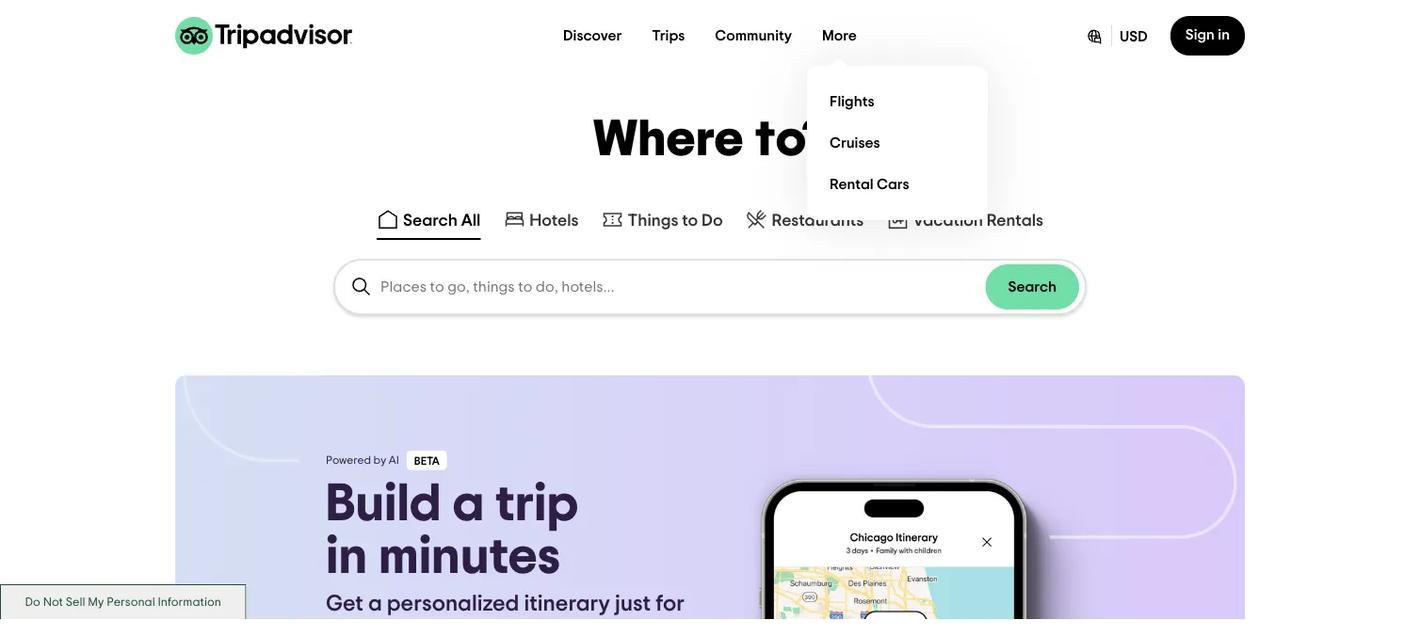 Task type: vqa. For each thing, say whether or not it's contained in the screenshot.
for
yes



Task type: locate. For each thing, give the bounding box(es) containing it.
cruises link
[[822, 122, 973, 164]]

1 horizontal spatial a
[[452, 478, 484, 531]]

do right to
[[702, 212, 723, 229]]

things to do button
[[597, 204, 727, 240]]

where
[[593, 114, 745, 165]]

hotels
[[530, 212, 579, 229]]

search all button
[[373, 204, 484, 240]]

sign in link
[[1170, 16, 1245, 56]]

restaurants link
[[745, 208, 864, 231]]

menu
[[807, 66, 988, 220]]

a
[[452, 478, 484, 531], [368, 593, 382, 616]]

a right get
[[368, 593, 382, 616]]

usd
[[1120, 29, 1148, 44]]

1 horizontal spatial search
[[1008, 280, 1057, 295]]

all
[[461, 212, 481, 229]]

rental
[[830, 177, 874, 192]]

minutes
[[378, 531, 560, 583]]

personal
[[107, 596, 155, 608]]

rental cars
[[830, 177, 909, 192]]

build a trip in minutes
[[326, 478, 578, 583]]

Search search field
[[335, 261, 1085, 314]]

1 vertical spatial in
[[326, 531, 367, 583]]

1 vertical spatial search
[[1008, 280, 1057, 295]]

a for trip
[[452, 478, 484, 531]]

in up get
[[326, 531, 367, 583]]

get
[[326, 593, 363, 616]]

to
[[682, 212, 698, 229]]

flights
[[830, 94, 874, 109]]

discover
[[563, 28, 622, 43]]

search all
[[403, 212, 481, 229]]

search
[[403, 212, 458, 229], [1008, 280, 1057, 295]]

information
[[158, 596, 221, 608]]

more button
[[807, 17, 872, 55]]

vacation
[[913, 212, 983, 229]]

do inside do not sell my personal information button
[[25, 596, 40, 608]]

cars
[[877, 177, 909, 192]]

vacation rentals link
[[886, 208, 1043, 231]]

0 horizontal spatial search
[[403, 212, 458, 229]]

do not sell my personal information
[[25, 596, 221, 608]]

trips button
[[637, 17, 700, 55]]

search inside button
[[403, 212, 458, 229]]

1 vertical spatial do
[[25, 596, 40, 608]]

by
[[373, 455, 386, 466]]

0 vertical spatial in
[[1218, 27, 1230, 42]]

more
[[822, 28, 857, 43]]

in
[[1218, 27, 1230, 42], [326, 531, 367, 583]]

a inside build a trip in minutes
[[452, 478, 484, 531]]

tab list containing search all
[[0, 201, 1420, 244]]

a inside get a personalized itinerary just for
[[368, 593, 382, 616]]

search inside button
[[1008, 280, 1057, 295]]

get a personalized itinerary just for
[[326, 593, 685, 621]]

things to do
[[628, 212, 723, 229]]

0 horizontal spatial a
[[368, 593, 382, 616]]

do
[[702, 212, 723, 229], [25, 596, 40, 608]]

in right "sign"
[[1218, 27, 1230, 42]]

search down rentals
[[1008, 280, 1057, 295]]

beta
[[414, 456, 439, 468]]

sell
[[66, 596, 85, 608]]

tab list
[[0, 201, 1420, 244]]

0 horizontal spatial in
[[326, 531, 367, 583]]

0 horizontal spatial do
[[25, 596, 40, 608]]

0 vertical spatial a
[[452, 478, 484, 531]]

do left not
[[25, 596, 40, 608]]

0 vertical spatial do
[[702, 212, 723, 229]]

1 vertical spatial a
[[368, 593, 382, 616]]

1 horizontal spatial do
[[702, 212, 723, 229]]

things
[[628, 212, 678, 229]]

hotels button
[[499, 204, 582, 240]]

hotels link
[[503, 208, 579, 231]]

search for search
[[1008, 280, 1057, 295]]

1 horizontal spatial in
[[1218, 27, 1230, 42]]

not
[[43, 596, 63, 608]]

0 vertical spatial search
[[403, 212, 458, 229]]

a left trip
[[452, 478, 484, 531]]

flights link
[[822, 81, 973, 122]]

search left all
[[403, 212, 458, 229]]

a for personalized
[[368, 593, 382, 616]]

vacation rentals button
[[883, 204, 1047, 240]]

ai
[[389, 455, 399, 466]]

search for search all
[[403, 212, 458, 229]]



Task type: describe. For each thing, give the bounding box(es) containing it.
rental cars link
[[822, 164, 973, 205]]

sign in
[[1185, 27, 1230, 42]]

to?
[[755, 114, 827, 165]]

do inside things to do link
[[702, 212, 723, 229]]

usd button
[[1070, 16, 1163, 56]]

my
[[88, 596, 104, 608]]

itinerary
[[524, 593, 610, 616]]

menu containing flights
[[807, 66, 988, 220]]

community button
[[700, 17, 807, 55]]

in inside build a trip in minutes
[[326, 531, 367, 583]]

trip
[[495, 478, 578, 531]]

build
[[326, 478, 441, 531]]

tripadvisor image
[[175, 17, 352, 55]]

vacation rentals
[[913, 212, 1043, 229]]

powered by ai
[[326, 455, 399, 466]]

do not sell my personal information button
[[0, 585, 246, 621]]

cruises
[[830, 136, 880, 151]]

things to do link
[[601, 208, 723, 231]]

just
[[615, 593, 651, 616]]

trips
[[652, 28, 685, 43]]

community
[[715, 28, 792, 43]]

sign
[[1185, 27, 1215, 42]]

discover button
[[548, 17, 637, 55]]

search button
[[985, 265, 1079, 310]]

personalized
[[387, 593, 519, 616]]

restaurants button
[[742, 204, 868, 240]]

rentals
[[987, 212, 1043, 229]]

Search search field
[[380, 279, 985, 296]]

for
[[656, 593, 685, 616]]

where to?
[[593, 114, 827, 165]]

powered
[[326, 455, 371, 466]]

search image
[[350, 276, 373, 299]]

restaurants
[[772, 212, 864, 229]]



